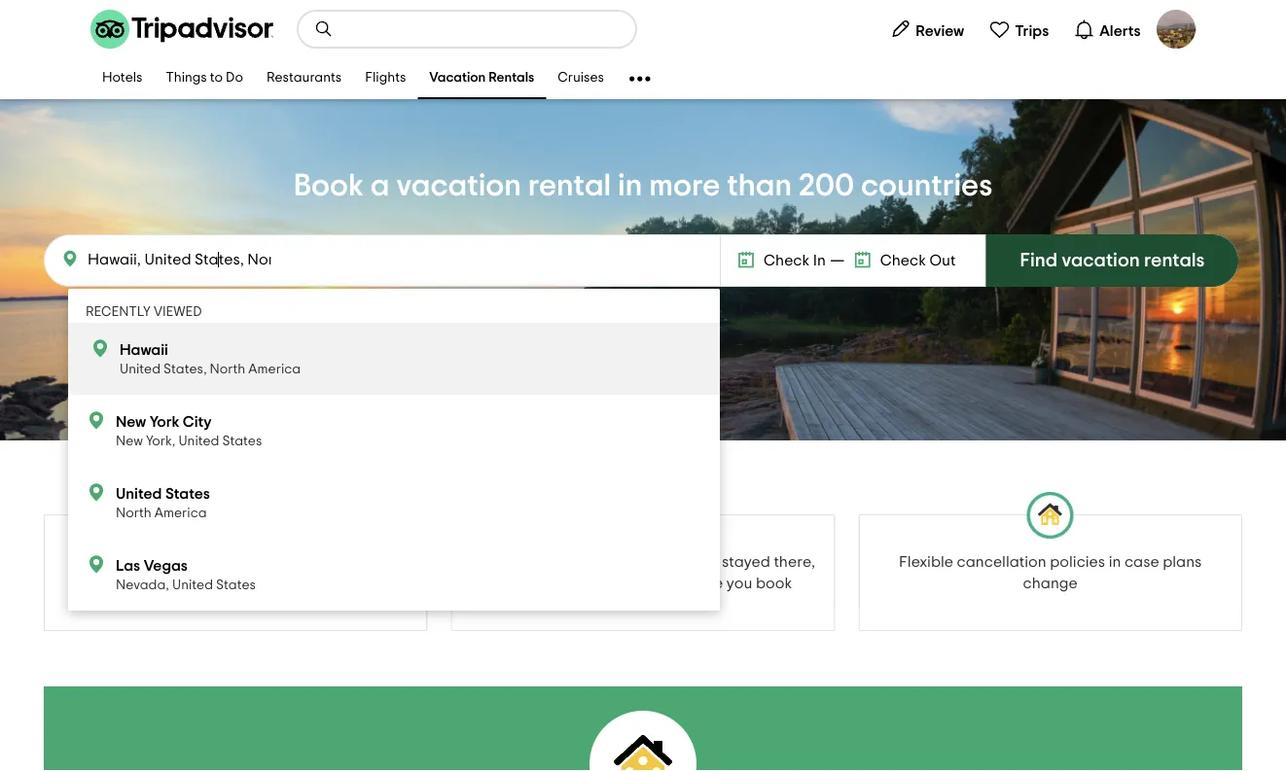 Task type: locate. For each thing, give the bounding box(es) containing it.
states inside the las vegas nevada, united states
[[216, 579, 256, 593]]

1 vertical spatial a
[[314, 555, 324, 570]]

confident
[[604, 576, 673, 592]]

2 vertical spatial states
[[216, 579, 256, 593]]

search image
[[314, 19, 334, 39]]

check for check in
[[764, 253, 810, 269]]

united down york,
[[116, 487, 162, 502]]

tripadvisor image
[[91, 10, 273, 49]]

space
[[161, 555, 206, 570]]

north inside united states north america
[[116, 507, 152, 521]]

1 check from the left
[[764, 253, 810, 269]]

friends
[[211, 598, 260, 613]]

200
[[799, 170, 855, 201]]

a
[[370, 170, 390, 201], [314, 555, 324, 570]]

1 horizontal spatial north
[[210, 363, 246, 377]]

reviews
[[512, 555, 565, 570]]

rentals
[[1145, 251, 1205, 271]]

find vacation rentals
[[1020, 251, 1205, 271]]

0 horizontal spatial america
[[155, 507, 207, 521]]

a right book
[[370, 170, 390, 201]]

new york city new york, united states
[[116, 415, 262, 449]]

0 horizontal spatial in
[[298, 555, 310, 570]]

more
[[649, 170, 720, 201], [122, 555, 158, 570]]

0 horizontal spatial a
[[314, 555, 324, 570]]

1 vertical spatial more
[[122, 555, 158, 570]]

vacation rentals
[[429, 71, 535, 85]]

new
[[116, 415, 146, 430], [116, 435, 143, 449]]

in inside "enjoy more space and privacy in a sanitized home environment with just your family and friends"
[[298, 555, 310, 570]]

1 vertical spatial america
[[155, 507, 207, 521]]

united inside united states north america
[[116, 487, 162, 502]]

flights
[[365, 71, 406, 85]]

united down space at the bottom left of the page
[[172, 579, 213, 593]]

states right york,
[[222, 435, 262, 449]]

and
[[210, 555, 238, 570], [359, 576, 387, 592]]

to
[[210, 71, 223, 85]]

you down stayed
[[727, 576, 753, 592]]

united inside hawaii united states, north america
[[120, 363, 161, 377]]

0 horizontal spatial check
[[764, 253, 810, 269]]

2 horizontal spatial in
[[1109, 555, 1121, 570]]

book
[[756, 576, 792, 592]]

case
[[1125, 555, 1160, 570]]

states
[[222, 435, 262, 449], [165, 487, 210, 502], [216, 579, 256, 593]]

check left the out
[[881, 253, 926, 269]]

1 vertical spatial new
[[116, 435, 143, 449]]

states down york,
[[165, 487, 210, 502]]

0 vertical spatial new
[[116, 415, 146, 430]]

nevada,
[[116, 579, 169, 593]]

1 horizontal spatial and
[[359, 576, 387, 592]]

in
[[618, 170, 643, 201], [298, 555, 310, 570], [1109, 555, 1121, 570]]

more left than
[[649, 170, 720, 201]]

0 horizontal spatial north
[[116, 507, 152, 521]]

0 vertical spatial vacation
[[396, 170, 522, 201]]

america right states,
[[249, 363, 301, 377]]

0 vertical spatial more
[[649, 170, 720, 201]]

0 vertical spatial states
[[222, 435, 262, 449]]

north right states,
[[210, 363, 246, 377]]

restaurants
[[267, 71, 342, 85]]

book a vacation rental in more than 200 countries
[[294, 170, 993, 201]]

before
[[676, 576, 723, 592]]

you
[[514, 576, 540, 592], [727, 576, 753, 592]]

out
[[930, 253, 956, 269]]

from
[[568, 555, 600, 570]]

0 horizontal spatial more
[[122, 555, 158, 570]]

united down hawaii
[[120, 363, 161, 377]]

states up friends
[[216, 579, 256, 593]]

cruises
[[558, 71, 604, 85]]

2 check from the left
[[881, 253, 926, 269]]

states inside united states north america
[[165, 487, 210, 502]]

0 horizontal spatial vacation
[[396, 170, 522, 201]]

in right rental
[[618, 170, 643, 201]]

vacation
[[429, 71, 486, 85]]

enjoy
[[80, 555, 118, 570]]

hotels
[[102, 71, 142, 85]]

cruises link
[[546, 58, 616, 99]]

las
[[116, 559, 140, 574]]

in left case
[[1109, 555, 1121, 570]]

privacy
[[241, 555, 295, 570]]

than
[[727, 170, 792, 201]]

restaurants link
[[255, 58, 353, 99]]

so
[[494, 576, 511, 592]]

plans
[[1163, 555, 1202, 570]]

0 vertical spatial and
[[210, 555, 238, 570]]

travelers
[[604, 555, 666, 570]]

1 vertical spatial vacation
[[1062, 251, 1140, 271]]

america inside hawaii united states, north america
[[249, 363, 301, 377]]

0 vertical spatial america
[[249, 363, 301, 377]]

1 horizontal spatial check
[[881, 253, 926, 269]]

united down city
[[178, 435, 219, 449]]

1 horizontal spatial you
[[727, 576, 753, 592]]

america up space at the bottom left of the page
[[155, 507, 207, 521]]

0 vertical spatial north
[[210, 363, 246, 377]]

check
[[764, 253, 810, 269], [881, 253, 926, 269]]

in up the your
[[298, 555, 310, 570]]

north up the "las"
[[116, 507, 152, 521]]

vacation
[[396, 170, 522, 201], [1062, 251, 1140, 271]]

more up "nevada,"
[[122, 555, 158, 570]]

states,
[[164, 363, 207, 377]]

and down the sanitized
[[359, 576, 387, 592]]

1 vertical spatial north
[[116, 507, 152, 521]]

1 horizontal spatial a
[[370, 170, 390, 201]]

find
[[1020, 251, 1058, 271]]

0 horizontal spatial you
[[514, 576, 540, 592]]

united
[[120, 363, 161, 377], [178, 435, 219, 449], [116, 487, 162, 502], [172, 579, 213, 593]]

north
[[210, 363, 246, 377], [116, 507, 152, 521]]

new left york
[[116, 415, 146, 430]]

states inside new york city new york, united states
[[222, 435, 262, 449]]

hawaii
[[120, 343, 168, 358]]

check out
[[881, 253, 956, 269]]

your
[[279, 576, 310, 592]]

new left york,
[[116, 435, 143, 449]]

check left in
[[764, 253, 810, 269]]

1 horizontal spatial vacation
[[1062, 251, 1140, 271]]

trips link
[[981, 10, 1058, 49]]

and up with in the left of the page
[[210, 555, 238, 570]]

viewed
[[154, 306, 202, 319]]

1 vertical spatial states
[[165, 487, 210, 502]]

1 horizontal spatial america
[[249, 363, 301, 377]]

things
[[166, 71, 207, 85]]

america
[[249, 363, 301, 377], [155, 507, 207, 521]]

a up family
[[314, 555, 324, 570]]

None search field
[[299, 12, 635, 47]]

rental
[[528, 170, 611, 201]]

you down reviews
[[514, 576, 540, 592]]

1 you from the left
[[514, 576, 540, 592]]

1 new from the top
[[116, 415, 146, 430]]



Task type: vqa. For each thing, say whether or not it's contained in the screenshot.
EXPLORE PLACES TO RENT
no



Task type: describe. For each thing, give the bounding box(es) containing it.
2 new from the top
[[116, 435, 143, 449]]

0 vertical spatial a
[[370, 170, 390, 201]]

recently viewed
[[86, 306, 202, 319]]

profile picture image
[[1157, 10, 1196, 49]]

policies
[[1050, 555, 1106, 570]]

check in
[[764, 253, 826, 269]]

united states north america
[[116, 487, 210, 521]]

review
[[916, 23, 965, 38]]

feel
[[574, 576, 601, 592]]

1 horizontal spatial in
[[618, 170, 643, 201]]

do
[[226, 71, 243, 85]]

2 you from the left
[[727, 576, 753, 592]]

sanitized
[[327, 555, 391, 570]]

with
[[218, 576, 247, 592]]

environment
[[127, 576, 215, 592]]

home
[[84, 576, 124, 592]]

things to do link
[[154, 58, 255, 99]]

hawaii united states, north america
[[120, 343, 301, 377]]

a inside "enjoy more space and privacy in a sanitized home environment with just your family and friends"
[[314, 555, 324, 570]]

countries
[[861, 170, 993, 201]]

stayed
[[722, 555, 771, 570]]

america inside united states north america
[[155, 507, 207, 521]]

vacation inside "button"
[[1062, 251, 1140, 271]]

city
[[183, 415, 212, 430]]

find vacation rentals button
[[987, 235, 1239, 287]]

recently
[[86, 306, 151, 319]]

alerts
[[1100, 23, 1141, 38]]

flexible cancellation policies in case plans change
[[899, 555, 1202, 592]]

can
[[543, 576, 571, 592]]

just
[[250, 576, 275, 592]]

hotels link
[[91, 58, 154, 99]]

0 horizontal spatial and
[[210, 555, 238, 570]]

read
[[471, 555, 509, 570]]

Where do you want to go? text field
[[56, 249, 271, 271]]

1 horizontal spatial more
[[649, 170, 720, 201]]

vacation rentals link
[[418, 58, 546, 99]]

who've
[[670, 555, 719, 570]]

read reviews from travelers who've stayed there, so you can feel confident before you book
[[471, 555, 816, 592]]

flights link
[[353, 58, 418, 99]]

change
[[1023, 576, 1078, 592]]

york
[[150, 415, 179, 430]]

las vegas nevada, united states
[[116, 559, 256, 593]]

york,
[[146, 435, 175, 449]]

united inside the las vegas nevada, united states
[[172, 579, 213, 593]]

rentals
[[489, 71, 535, 85]]

in
[[813, 253, 826, 269]]

there,
[[774, 555, 816, 570]]

enjoy more space and privacy in a sanitized home environment with just your family and friends
[[80, 555, 391, 613]]

alerts link
[[1065, 10, 1149, 49]]

in inside flexible cancellation policies in case plans change
[[1109, 555, 1121, 570]]

more inside "enjoy more space and privacy in a sanitized home environment with just your family and friends"
[[122, 555, 158, 570]]

review link
[[881, 10, 973, 49]]

north inside hawaii united states, north america
[[210, 363, 246, 377]]

vegas
[[144, 559, 188, 574]]

united inside new york city new york, united states
[[178, 435, 219, 449]]

check for check out
[[881, 253, 926, 269]]

things to do
[[166, 71, 243, 85]]

1 vertical spatial and
[[359, 576, 387, 592]]

trips
[[1015, 23, 1049, 38]]

book
[[294, 170, 364, 201]]

flexible
[[899, 555, 954, 570]]

cancellation
[[957, 555, 1047, 570]]

family
[[314, 576, 356, 592]]



